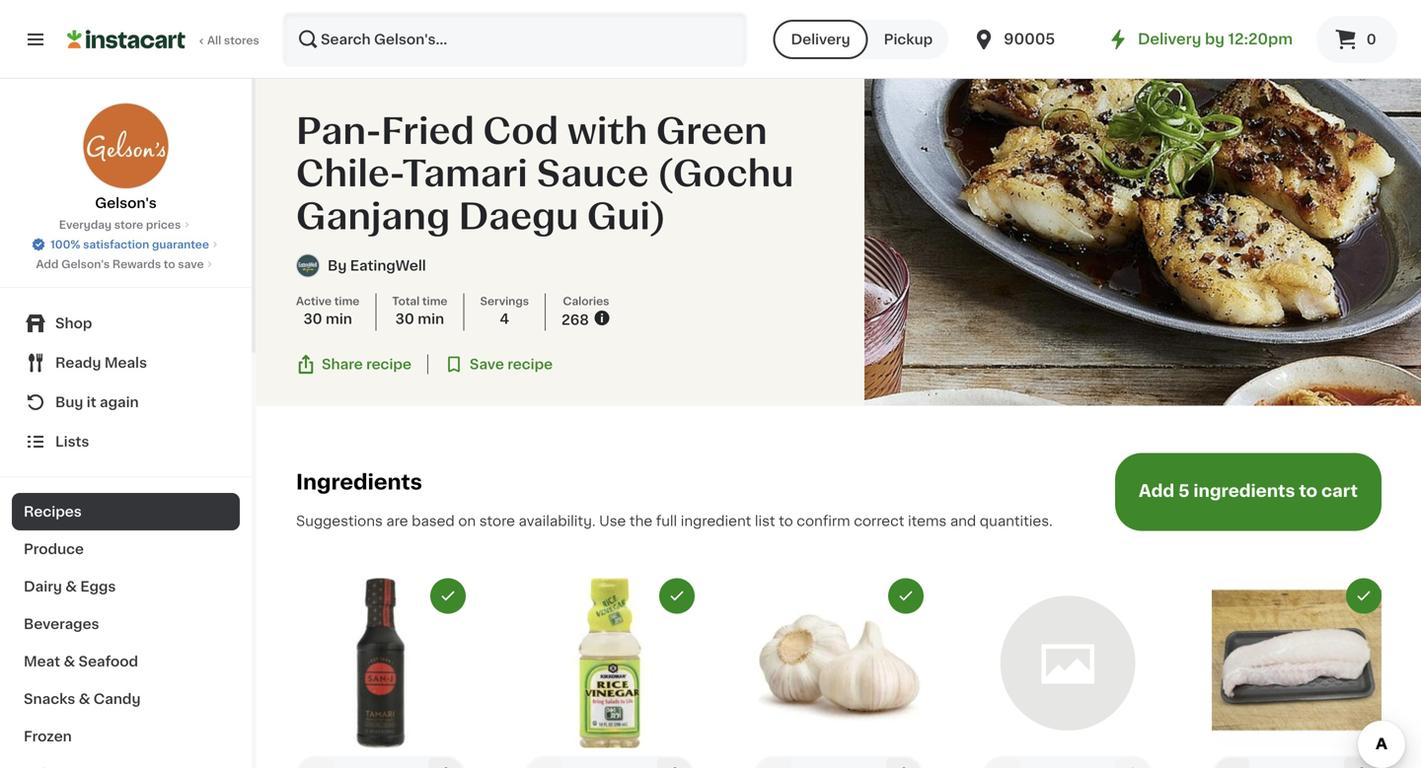Task type: describe. For each thing, give the bounding box(es) containing it.
to for rewards
[[164, 259, 175, 270]]

beverages
[[24, 618, 99, 632]]

ready meals link
[[12, 343, 240, 383]]

min for active time 30 min
[[326, 312, 352, 326]]

active
[[296, 296, 332, 307]]

add for add 5 ingredients to cart
[[1139, 483, 1175, 500]]

on
[[458, 515, 476, 528]]

green
[[656, 114, 768, 149]]

candy
[[94, 693, 141, 707]]

268
[[562, 313, 589, 327]]

delivery for delivery by 12:20pm
[[1138, 32, 1201, 46]]

2 product group from the left
[[525, 579, 695, 769]]

dairy
[[24, 580, 62, 594]]

dairy & eggs link
[[12, 568, 240, 606]]

dairy & eggs
[[24, 580, 116, 594]]

beverages link
[[12, 606, 240, 643]]

buy it again
[[55, 396, 139, 410]]

add 5 ingredients to cart
[[1139, 483, 1358, 500]]

gelson's logo image
[[82, 103, 169, 189]]

& for meat
[[64, 655, 75, 669]]

recipes link
[[12, 493, 240, 531]]

items
[[908, 515, 947, 528]]

eggs
[[80, 580, 116, 594]]

daegu
[[459, 199, 579, 234]]

Search field
[[284, 14, 746, 65]]

are
[[386, 515, 408, 528]]

100% satisfaction guarantee button
[[31, 233, 221, 253]]

cod
[[483, 114, 559, 149]]

calories
[[563, 296, 609, 307]]

by eatingwell
[[328, 259, 426, 273]]

& for dairy
[[65, 580, 77, 594]]

instacart logo image
[[67, 28, 186, 51]]

buy it again link
[[12, 383, 240, 422]]

time for total time 30 min
[[422, 296, 448, 307]]

100%
[[50, 239, 80, 250]]

4
[[500, 312, 509, 326]]

satisfaction
[[83, 239, 149, 250]]

90005
[[1004, 32, 1055, 46]]

total time 30 min
[[392, 296, 448, 326]]

and
[[950, 515, 976, 528]]

3 increment quantity image from the left
[[1121, 764, 1145, 769]]

share recipe button
[[296, 355, 411, 375]]

add 5 ingredients to cart button
[[1115, 453, 1382, 531]]

shop
[[55, 317, 92, 331]]

add gelson's rewards to save link
[[36, 257, 216, 272]]

increment quantity image
[[892, 764, 916, 769]]

meat
[[24, 655, 60, 669]]

0
[[1367, 33, 1376, 46]]

chile-
[[296, 157, 403, 192]]

unselect item image
[[1355, 588, 1373, 605]]

save recipe button
[[444, 355, 553, 375]]

buy
[[55, 396, 83, 410]]

meat & seafood link
[[12, 643, 240, 681]]

save
[[470, 358, 504, 372]]

availability.
[[519, 515, 596, 528]]

share
[[322, 358, 363, 372]]

1 horizontal spatial store
[[479, 515, 515, 528]]

prices
[[146, 220, 181, 230]]

ingredient
[[681, 515, 751, 528]]

4 product group from the left
[[983, 579, 1153, 769]]

total
[[392, 296, 420, 307]]

suggestions are based on store availability. use the full ingredient list to confirm correct items and quantities.
[[296, 515, 1053, 528]]

meat & seafood
[[24, 655, 138, 669]]

90005 button
[[972, 12, 1091, 67]]

delivery button
[[773, 20, 868, 59]]

pan-
[[296, 114, 381, 149]]

stores
[[224, 35, 259, 46]]

delivery for delivery
[[791, 33, 850, 46]]

time for active time 30 min
[[334, 296, 360, 307]]

30 for total time 30 min
[[395, 312, 414, 326]]

delivery by 12:20pm link
[[1106, 28, 1293, 51]]

eatingwell
[[350, 259, 426, 273]]

snacks & candy
[[24, 693, 141, 707]]

cart
[[1321, 483, 1358, 500]]

by
[[1205, 32, 1225, 46]]

delivery by 12:20pm
[[1138, 32, 1293, 46]]

ingredients
[[1194, 483, 1295, 500]]

gelson's link
[[82, 103, 169, 213]]

ready
[[55, 356, 101, 370]]



Task type: locate. For each thing, give the bounding box(es) containing it.
min inside total time 30 min
[[418, 312, 444, 326]]

0 button
[[1317, 16, 1397, 63]]

everyday store prices link
[[59, 217, 193, 233]]

to right list
[[779, 515, 793, 528]]

save recipe
[[470, 358, 553, 372]]

unselect item image down suggestions are based on store availability. use the full ingredient list to confirm correct items and quantities.
[[668, 588, 686, 605]]

2 30 from the left
[[395, 312, 414, 326]]

1 horizontal spatial unselect item image
[[668, 588, 686, 605]]

1 horizontal spatial time
[[422, 296, 448, 307]]

0 horizontal spatial add
[[36, 259, 59, 270]]

lists
[[55, 435, 89, 449]]

frozen
[[24, 730, 72, 744]]

0 vertical spatial gelson's
[[95, 196, 157, 210]]

30 inside total time 30 min
[[395, 312, 414, 326]]

tamari
[[403, 157, 528, 192]]

recipe right save
[[508, 358, 553, 372]]

1 vertical spatial &
[[64, 655, 75, 669]]

& for snacks
[[79, 693, 90, 707]]

product group
[[296, 579, 466, 769], [525, 579, 695, 769], [754, 579, 924, 769], [983, 579, 1153, 769], [1212, 579, 1382, 769]]

increment quantity image for 5th product group
[[1350, 764, 1374, 769]]

12:20pm
[[1228, 32, 1293, 46]]

2 min from the left
[[418, 312, 444, 326]]

recipes
[[24, 505, 82, 519]]

1 vertical spatial gelson's
[[61, 259, 110, 270]]

1 unselect item image from the left
[[439, 588, 457, 605]]

min
[[326, 312, 352, 326], [418, 312, 444, 326]]

None search field
[[282, 12, 748, 67]]

based
[[412, 515, 455, 528]]

30 inside active time 30 min
[[303, 312, 322, 326]]

unselect item image
[[439, 588, 457, 605], [668, 588, 686, 605], [897, 588, 915, 605]]

recipe for save recipe
[[508, 358, 553, 372]]

snacks
[[24, 693, 75, 707]]

recipe for share recipe
[[366, 358, 411, 372]]

guarantee
[[152, 239, 209, 250]]

add
[[36, 259, 59, 270], [1139, 483, 1175, 500]]

to for ingredients
[[1299, 483, 1318, 500]]

2 horizontal spatial to
[[1299, 483, 1318, 500]]

store up 100% satisfaction guarantee 'button' on the top left of page
[[114, 220, 143, 230]]

0 horizontal spatial time
[[334, 296, 360, 307]]

store
[[114, 220, 143, 230], [479, 515, 515, 528]]

active time 30 min
[[296, 296, 360, 326]]

ready meals button
[[12, 343, 240, 383]]

min down "total"
[[418, 312, 444, 326]]

servings
[[480, 296, 529, 307]]

& left candy
[[79, 693, 90, 707]]

2 horizontal spatial unselect item image
[[897, 588, 915, 605]]

0 horizontal spatial store
[[114, 220, 143, 230]]

recipe right 'share'
[[366, 358, 411, 372]]

ganjang
[[296, 199, 450, 234]]

0 horizontal spatial recipe
[[366, 358, 411, 372]]

1 30 from the left
[[303, 312, 322, 326]]

to left save
[[164, 259, 175, 270]]

add for add gelson's rewards to save
[[36, 259, 59, 270]]

increment quantity image
[[434, 764, 458, 769], [663, 764, 687, 769], [1121, 764, 1145, 769], [1350, 764, 1374, 769]]

1 horizontal spatial add
[[1139, 483, 1175, 500]]

unselect item image down items
[[897, 588, 915, 605]]

delivery left the pickup
[[791, 33, 850, 46]]

unselect item image for 3rd product group from the right
[[897, 588, 915, 605]]

by
[[328, 259, 347, 273]]

produce
[[24, 543, 84, 557]]

5
[[1179, 483, 1190, 500]]

delivery inside button
[[791, 33, 850, 46]]

min for total time 30 min
[[418, 312, 444, 326]]

rewards
[[112, 259, 161, 270]]

sauce
[[536, 157, 649, 192]]

gelson's
[[95, 196, 157, 210], [61, 259, 110, 270]]

snacks & candy link
[[12, 681, 240, 718]]

add inside button
[[1139, 483, 1175, 500]]

servings 4
[[480, 296, 529, 326]]

1 horizontal spatial 30
[[395, 312, 414, 326]]

add down 100%
[[36, 259, 59, 270]]

& left eggs
[[65, 580, 77, 594]]

0 vertical spatial store
[[114, 220, 143, 230]]

3 product group from the left
[[754, 579, 924, 769]]

(gochu
[[657, 157, 794, 192]]

1 time from the left
[[334, 296, 360, 307]]

3 unselect item image from the left
[[897, 588, 915, 605]]

2 vertical spatial to
[[779, 515, 793, 528]]

1 recipe from the left
[[366, 358, 411, 372]]

1 vertical spatial add
[[1139, 483, 1175, 500]]

0 horizontal spatial delivery
[[791, 33, 850, 46]]

all stores
[[207, 35, 259, 46]]

1 horizontal spatial delivery
[[1138, 32, 1201, 46]]

gelson's down 100%
[[61, 259, 110, 270]]

time
[[334, 296, 360, 307], [422, 296, 448, 307]]

ready meals
[[55, 356, 147, 370]]

2 vertical spatial &
[[79, 693, 90, 707]]

add gelson's rewards to save
[[36, 259, 204, 270]]

0 vertical spatial to
[[164, 259, 175, 270]]

0 vertical spatial &
[[65, 580, 77, 594]]

produce link
[[12, 531, 240, 568]]

1 min from the left
[[326, 312, 352, 326]]

meals
[[104, 356, 147, 370]]

correct
[[854, 515, 904, 528]]

1 horizontal spatial min
[[418, 312, 444, 326]]

time inside total time 30 min
[[422, 296, 448, 307]]

1 vertical spatial store
[[479, 515, 515, 528]]

unselect item image for 5th product group from the right
[[439, 588, 457, 605]]

5 product group from the left
[[1212, 579, 1382, 769]]

time right "total"
[[422, 296, 448, 307]]

to left the cart
[[1299, 483, 1318, 500]]

it
[[87, 396, 96, 410]]

full
[[656, 515, 677, 528]]

0 horizontal spatial to
[[164, 259, 175, 270]]

fried
[[381, 114, 475, 149]]

shop link
[[12, 304, 240, 343]]

4 increment quantity image from the left
[[1350, 764, 1374, 769]]

increment quantity image for 2nd product group
[[663, 764, 687, 769]]

1 vertical spatial to
[[1299, 483, 1318, 500]]

1 increment quantity image from the left
[[434, 764, 458, 769]]

everyday
[[59, 220, 112, 230]]

gui)
[[587, 199, 666, 234]]

1 horizontal spatial to
[[779, 515, 793, 528]]

2 increment quantity image from the left
[[663, 764, 687, 769]]

with
[[567, 114, 648, 149]]

confirm
[[797, 515, 850, 528]]

use
[[599, 515, 626, 528]]

pan-fried cod with green chile-tamari sauce (gochu ganjang daegu gui)
[[296, 114, 794, 234]]

min inside active time 30 min
[[326, 312, 352, 326]]

list
[[755, 515, 775, 528]]

delivery
[[1138, 32, 1201, 46], [791, 33, 850, 46]]

min down active
[[326, 312, 352, 326]]

store right on
[[479, 515, 515, 528]]

increment quantity image for 5th product group from the right
[[434, 764, 458, 769]]

2 unselect item image from the left
[[668, 588, 686, 605]]

30
[[303, 312, 322, 326], [395, 312, 414, 326]]

quantities.
[[980, 515, 1053, 528]]

suggestions
[[296, 515, 383, 528]]

30 down active
[[303, 312, 322, 326]]

all
[[207, 35, 221, 46]]

time right active
[[334, 296, 360, 307]]

30 for active time 30 min
[[303, 312, 322, 326]]

frozen link
[[12, 718, 240, 756]]

1 product group from the left
[[296, 579, 466, 769]]

the
[[630, 515, 653, 528]]

seafood
[[78, 655, 138, 669]]

recipe
[[366, 358, 411, 372], [508, 358, 553, 372]]

2 time from the left
[[422, 296, 448, 307]]

pickup
[[884, 33, 933, 46]]

to inside button
[[1299, 483, 1318, 500]]

30 down "total"
[[395, 312, 414, 326]]

& right meat
[[64, 655, 75, 669]]

pan-fried cod with green chile-tamari sauce (gochu ganjang daegu gui) image
[[865, 79, 1421, 406]]

pickup button
[[868, 20, 949, 59]]

unselect item image for 2nd product group
[[668, 588, 686, 605]]

unselect item image down based
[[439, 588, 457, 605]]

share recipe
[[322, 358, 411, 372]]

100% satisfaction guarantee
[[50, 239, 209, 250]]

gelson's up "everyday store prices" link
[[95, 196, 157, 210]]

save
[[178, 259, 204, 270]]

again
[[100, 396, 139, 410]]

&
[[65, 580, 77, 594], [64, 655, 75, 669], [79, 693, 90, 707]]

2 recipe from the left
[[508, 358, 553, 372]]

time inside active time 30 min
[[334, 296, 360, 307]]

0 horizontal spatial unselect item image
[[439, 588, 457, 605]]

0 vertical spatial add
[[36, 259, 59, 270]]

add left 5
[[1139, 483, 1175, 500]]

service type group
[[773, 20, 949, 59]]

1 horizontal spatial recipe
[[508, 358, 553, 372]]

0 horizontal spatial 30
[[303, 312, 322, 326]]

delivery left by in the top of the page
[[1138, 32, 1201, 46]]

0 horizontal spatial min
[[326, 312, 352, 326]]

everyday store prices
[[59, 220, 181, 230]]



Task type: vqa. For each thing, say whether or not it's contained in the screenshot.
The Delivery
yes



